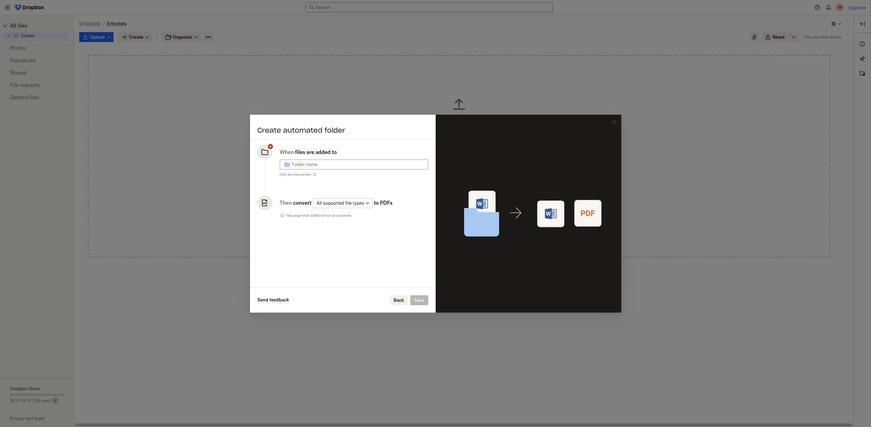 Task type: describe. For each thing, give the bounding box(es) containing it.
share button
[[763, 32, 789, 42]]

basic
[[29, 387, 41, 392]]

deleted files link
[[10, 91, 64, 104]]

and for legal
[[26, 416, 33, 422]]

dropbox / emotes
[[79, 21, 127, 27]]

to left add
[[456, 155, 460, 160]]

shared link
[[10, 67, 64, 79]]

files for deleted
[[30, 94, 39, 101]]

kb
[[21, 399, 26, 404]]

1 horizontal spatial emotes
[[107, 21, 127, 27]]

google
[[448, 188, 463, 193]]

create automated folder dialog
[[250, 115, 622, 313]]

to down request files to be added to this folder
[[478, 222, 482, 228]]

add
[[461, 155, 469, 160]]

file requests link
[[10, 79, 64, 91]]

global header element
[[0, 0, 872, 15]]

access
[[422, 170, 437, 176]]

all for all supported file types
[[317, 201, 322, 206]]

privacy
[[10, 416, 25, 422]]

be inside more ways to add content "element"
[[456, 205, 461, 210]]

drop files here to upload, or use the 'upload' button
[[433, 116, 486, 129]]

dropbox for dropbox / emotes
[[79, 21, 101, 27]]

from
[[437, 188, 447, 193]]

privacy and legal
[[10, 416, 44, 422]]

files for request
[[440, 205, 449, 210]]

get more space image
[[51, 397, 59, 405]]

send feedback
[[258, 298, 289, 303]]

will
[[321, 214, 326, 218]]

button
[[472, 123, 486, 129]]

the
[[447, 123, 454, 129]]

supported
[[324, 201, 345, 206]]

deleted
[[10, 94, 28, 101]]

content
[[470, 155, 487, 160]]

privacy and legal link
[[10, 416, 74, 422]]

0 vertical spatial this
[[481, 205, 489, 210]]

more ways to add content element
[[407, 154, 512, 238]]

signatures link
[[10, 54, 64, 67]]

files inside create automated folder dialog
[[295, 149, 306, 155]]

dropbox logo - go to the homepage image
[[12, 2, 46, 12]]

back
[[394, 298, 405, 303]]

added inside more ways to add content "element"
[[462, 205, 475, 210]]

here
[[454, 116, 464, 122]]

back button
[[390, 296, 408, 306]]

of
[[27, 399, 30, 404]]

2 horizontal spatial access
[[830, 35, 842, 39]]

only inside create automated folder dialog
[[280, 173, 287, 176]]

photos link
[[10, 42, 64, 54]]

files for all
[[18, 23, 27, 29]]

create automated folder
[[258, 126, 346, 135]]

to right are
[[332, 149, 337, 155]]

larger
[[294, 214, 302, 218]]

types
[[353, 201, 364, 206]]

send feedback button
[[258, 297, 289, 304]]

feedback
[[270, 298, 289, 303]]

share for share
[[773, 34, 786, 40]]

upload,
[[470, 116, 486, 122]]

files
[[286, 214, 293, 218]]

files larger than 30mb will not be converted
[[286, 214, 351, 218]]

28.57 kb of 2 gb used
[[10, 399, 50, 404]]

all files
[[10, 23, 27, 29]]

open pinned items image
[[860, 55, 867, 63]]

and for manage
[[435, 222, 443, 228]]

than
[[303, 214, 310, 218]]

2
[[31, 399, 34, 404]]

1 horizontal spatial only
[[805, 35, 813, 39]]

to up share and manage access to this folder
[[476, 205, 480, 210]]

0 vertical spatial only you have access
[[805, 35, 842, 39]]

use
[[439, 123, 446, 129]]

all supported file types button
[[313, 198, 373, 208]]

then
[[280, 200, 292, 206]]

upgrade
[[849, 5, 867, 10]]

drive
[[464, 188, 475, 193]]

0 vertical spatial have
[[821, 35, 829, 39]]

file
[[10, 82, 18, 88]]



Task type: vqa. For each thing, say whether or not it's contained in the screenshot.
"The
no



Task type: locate. For each thing, give the bounding box(es) containing it.
0 horizontal spatial be
[[332, 214, 336, 218]]

1 vertical spatial you
[[288, 173, 293, 176]]

create
[[258, 126, 281, 135]]

and left "manage"
[[435, 222, 443, 228]]

and left legal
[[26, 416, 33, 422]]

0 vertical spatial dropbox
[[79, 21, 101, 27]]

more ways to add content
[[432, 155, 487, 160]]

requests
[[20, 82, 40, 88]]

access inside create automated folder dialog
[[301, 173, 311, 176]]

files down dropbox logo - go to the homepage
[[18, 23, 27, 29]]

request files to be added to this folder
[[422, 205, 502, 210]]

be
[[456, 205, 461, 210], [332, 214, 336, 218]]

when
[[280, 149, 294, 155]]

dropbox basic
[[10, 387, 41, 392]]

files are added to
[[295, 149, 337, 155]]

folder permissions image
[[313, 172, 317, 177]]

0 horizontal spatial only
[[280, 173, 287, 176]]

only you have access
[[805, 35, 842, 39], [280, 173, 311, 176]]

0 horizontal spatial added
[[316, 149, 331, 155]]

gb
[[35, 399, 41, 404]]

1 horizontal spatial only you have access
[[805, 35, 842, 39]]

0 horizontal spatial share
[[422, 222, 434, 228]]

1 vertical spatial this
[[483, 222, 491, 228]]

dropbox left "/" on the left of page
[[79, 21, 101, 27]]

and inside more ways to add content "element"
[[435, 222, 443, 228]]

Folder name text field
[[292, 161, 425, 168]]

emotes down the all files
[[21, 33, 35, 38]]

all
[[10, 23, 16, 29], [317, 201, 322, 206]]

files inside drop files here to upload, or use the 'upload' button
[[444, 116, 453, 122]]

to pdfs
[[374, 200, 393, 206]]

1 vertical spatial access
[[301, 173, 311, 176]]

1 vertical spatial added
[[462, 205, 475, 210]]

1 vertical spatial emotes
[[21, 33, 35, 38]]

emotes right "/" on the left of page
[[107, 21, 127, 27]]

dropbox link
[[79, 20, 101, 28]]

0 vertical spatial be
[[456, 205, 461, 210]]

0 vertical spatial you
[[814, 35, 820, 39]]

all up files larger than 30mb will not be converted in the left of the page
[[317, 201, 322, 206]]

signatures
[[10, 57, 36, 64]]

only
[[805, 35, 813, 39], [280, 173, 287, 176]]

1 vertical spatial all
[[317, 201, 322, 206]]

all inside popup button
[[317, 201, 322, 206]]

0 vertical spatial emotes
[[107, 21, 127, 27]]

convert
[[293, 200, 312, 206]]

dropbox
[[79, 21, 101, 27], [10, 387, 28, 392]]

added
[[316, 149, 331, 155], [462, 205, 475, 210]]

0 horizontal spatial have
[[294, 173, 301, 176]]

files inside tree
[[18, 23, 27, 29]]

0 horizontal spatial dropbox
[[10, 387, 28, 392]]

open details pane image
[[860, 20, 867, 28]]

be down from google drive button
[[456, 205, 461, 210]]

files for drop
[[444, 116, 453, 122]]

file
[[346, 201, 352, 206]]

or
[[433, 123, 437, 129]]

to inside drop files here to upload, or use the 'upload' button
[[465, 116, 469, 122]]

0 vertical spatial added
[[316, 149, 331, 155]]

to left pdfs
[[374, 200, 379, 206]]

all inside tree
[[10, 23, 16, 29]]

0 vertical spatial share
[[773, 34, 786, 40]]

0 vertical spatial and
[[435, 222, 443, 228]]

share inside more ways to add content "element"
[[422, 222, 434, 228]]

shared
[[10, 70, 27, 76]]

open information panel image
[[860, 40, 867, 48]]

files up the
[[444, 116, 453, 122]]

0 horizontal spatial you
[[288, 173, 293, 176]]

30mb
[[311, 214, 320, 218]]

be right not
[[332, 214, 336, 218]]

1 horizontal spatial you
[[814, 35, 820, 39]]

1 horizontal spatial and
[[435, 222, 443, 228]]

be inside create automated folder dialog
[[332, 214, 336, 218]]

1 vertical spatial and
[[26, 416, 33, 422]]

0 horizontal spatial access
[[301, 173, 311, 176]]

upgrade link
[[849, 5, 867, 10]]

0 horizontal spatial all
[[10, 23, 16, 29]]

drop
[[433, 116, 443, 122]]

1 horizontal spatial dropbox
[[79, 21, 101, 27]]

access
[[830, 35, 842, 39], [301, 173, 311, 176], [463, 222, 476, 228]]

this up share and manage access to this folder
[[481, 205, 489, 210]]

28.57
[[10, 399, 20, 404]]

emotes link
[[13, 32, 68, 39]]

you inside create automated folder dialog
[[288, 173, 293, 176]]

used
[[42, 399, 50, 404]]

deleted files
[[10, 94, 39, 101]]

0 horizontal spatial and
[[26, 416, 33, 422]]

added down drive
[[462, 205, 475, 210]]

manage
[[444, 222, 461, 228]]

all for all files
[[10, 23, 16, 29]]

files down file requests link
[[30, 94, 39, 101]]

2 vertical spatial access
[[463, 222, 476, 228]]

1 horizontal spatial be
[[456, 205, 461, 210]]

request
[[422, 205, 439, 210]]

share for share and manage access to this folder
[[422, 222, 434, 228]]

ways
[[444, 155, 455, 160]]

are
[[307, 149, 315, 155]]

files right request
[[440, 205, 449, 210]]

emotes
[[107, 21, 127, 27], [21, 33, 35, 38]]

converted
[[337, 214, 351, 218]]

you
[[814, 35, 820, 39], [288, 173, 293, 176]]

added right are
[[316, 149, 331, 155]]

files
[[18, 23, 27, 29], [30, 94, 39, 101], [444, 116, 453, 122], [295, 149, 306, 155], [440, 205, 449, 210]]

have inside create automated folder dialog
[[294, 173, 301, 176]]

dropbox up the 28.57
[[10, 387, 28, 392]]

from google drive button
[[408, 184, 511, 197]]

more
[[432, 155, 443, 160]]

legal
[[35, 416, 44, 422]]

file requests
[[10, 82, 40, 88]]

/
[[103, 21, 105, 26]]

1 horizontal spatial share
[[773, 34, 786, 40]]

send
[[258, 298, 269, 303]]

photos
[[10, 45, 26, 51]]

1 vertical spatial be
[[332, 214, 336, 218]]

all up 'photos'
[[10, 23, 16, 29]]

only you have access inside create automated folder dialog
[[280, 173, 311, 176]]

1 vertical spatial dropbox
[[10, 387, 28, 392]]

1 horizontal spatial added
[[462, 205, 475, 210]]

1 horizontal spatial all
[[317, 201, 322, 206]]

access button
[[408, 167, 511, 179]]

access inside more ways to add content "element"
[[463, 222, 476, 228]]

1 vertical spatial only
[[280, 173, 287, 176]]

'upload'
[[455, 123, 471, 129]]

1 vertical spatial share
[[422, 222, 434, 228]]

not
[[327, 214, 331, 218]]

share inside button
[[773, 34, 786, 40]]

and
[[435, 222, 443, 228], [26, 416, 33, 422]]

all files tree
[[1, 21, 74, 41]]

this
[[481, 205, 489, 210], [483, 222, 491, 228]]

all supported file types
[[317, 201, 364, 206]]

to right here
[[465, 116, 469, 122]]

to
[[465, 116, 469, 122], [332, 149, 337, 155], [456, 155, 460, 160], [374, 200, 379, 206], [450, 205, 454, 210], [476, 205, 480, 210], [478, 222, 482, 228]]

files left are
[[295, 149, 306, 155]]

files inside more ways to add content "element"
[[440, 205, 449, 210]]

1 vertical spatial only you have access
[[280, 173, 311, 176]]

0 vertical spatial access
[[830, 35, 842, 39]]

0 horizontal spatial emotes
[[21, 33, 35, 38]]

folder
[[325, 126, 346, 135], [490, 205, 502, 210], [492, 222, 504, 228]]

open activity image
[[860, 70, 867, 77]]

emotes inside all files tree
[[21, 33, 35, 38]]

folder inside dialog
[[325, 126, 346, 135]]

automated
[[283, 126, 323, 135]]

added inside create automated folder dialog
[[316, 149, 331, 155]]

0 vertical spatial folder
[[325, 126, 346, 135]]

0 vertical spatial all
[[10, 23, 16, 29]]

dropbox for dropbox basic
[[10, 387, 28, 392]]

pdfs
[[380, 200, 393, 206]]

1 vertical spatial folder
[[490, 205, 502, 210]]

this down request files to be added to this folder
[[483, 222, 491, 228]]

2 vertical spatial folder
[[492, 222, 504, 228]]

0 vertical spatial only
[[805, 35, 813, 39]]

1 horizontal spatial access
[[463, 222, 476, 228]]

share and manage access to this folder
[[422, 222, 504, 228]]

1 vertical spatial have
[[294, 173, 301, 176]]

0 horizontal spatial only you have access
[[280, 173, 311, 176]]

all files link
[[10, 21, 74, 31]]

share
[[773, 34, 786, 40], [422, 222, 434, 228]]

to up "manage"
[[450, 205, 454, 210]]

1 horizontal spatial have
[[821, 35, 829, 39]]

have
[[821, 35, 829, 39], [294, 173, 301, 176]]

from google drive
[[436, 188, 475, 193]]



